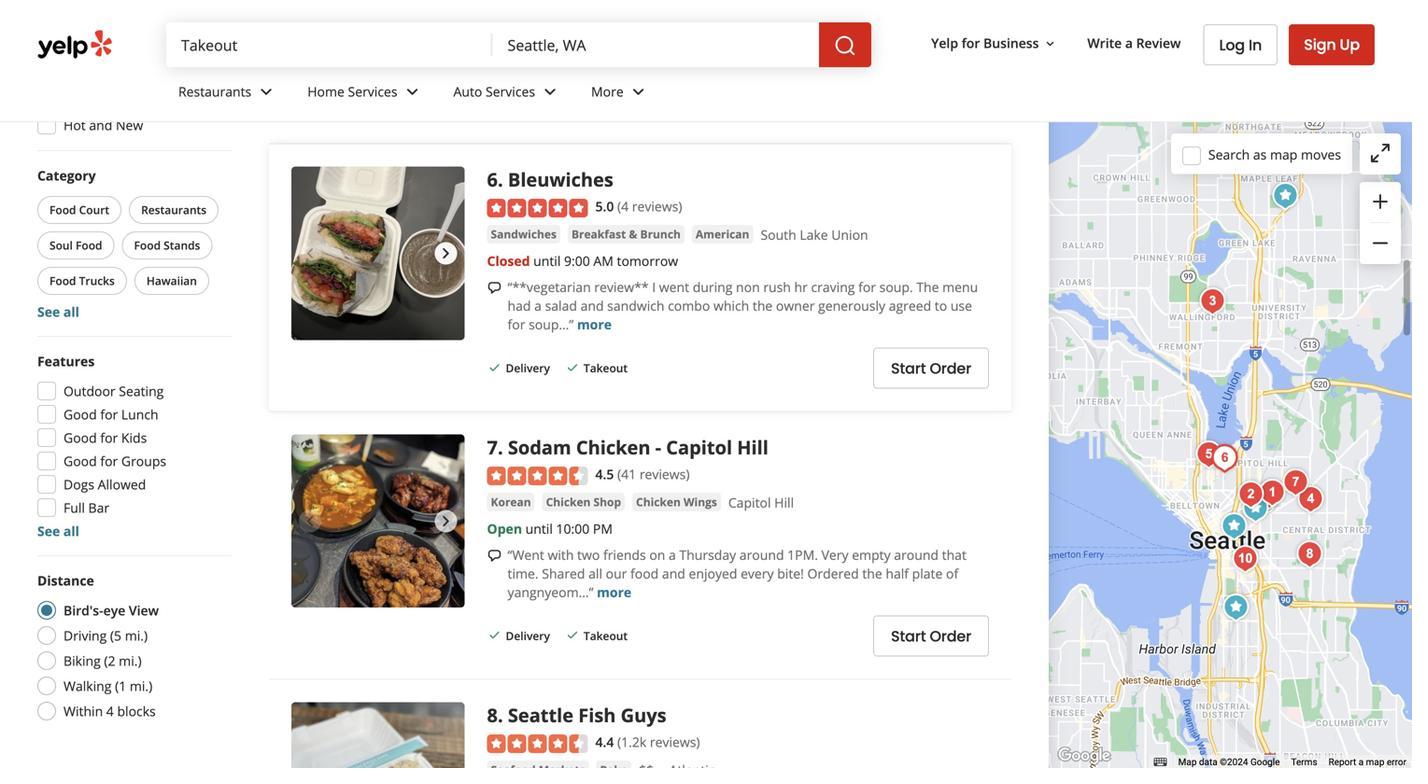 Task type: vqa. For each thing, say whether or not it's contained in the screenshot.
Claim
no



Task type: describe. For each thing, give the bounding box(es) containing it.
sandwiches button
[[487, 225, 560, 244]]

blocks
[[117, 703, 156, 721]]

error
[[1387, 757, 1406, 768]]

chicken shop
[[546, 495, 621, 510]]

rush
[[763, 278, 791, 296]]

chicken for chicken wings
[[636, 495, 681, 510]]

search image
[[834, 35, 856, 57]]

category
[[37, 167, 96, 184]]

start order for 7 . sodam chicken - capitol hill
[[891, 626, 971, 647]]

start for 6 . bleuwiches
[[891, 358, 926, 379]]

offers takeout
[[64, 70, 158, 87]]

good for kids
[[64, 429, 147, 447]]

delivery up reservations
[[105, 23, 154, 41]]

until for bleuwiches
[[533, 252, 561, 270]]

offers for offers takeout
[[64, 70, 103, 87]]

all inside category group
[[63, 303, 79, 321]]

guys
[[621, 703, 666, 729]]

breakfast & brunch button
[[568, 225, 684, 244]]

korean button
[[487, 493, 535, 512]]

new
[[116, 116, 143, 134]]

enjoyed
[[689, 565, 737, 583]]

a right the report
[[1359, 757, 1364, 768]]

see all button for features
[[37, 523, 79, 540]]

expand map image
[[1369, 142, 1392, 164]]

allowed
[[98, 476, 146, 494]]

ordered
[[807, 565, 859, 583]]

24 chevron down v2 image
[[401, 81, 424, 103]]

see all for features
[[37, 523, 79, 540]]

restaurants for the restaurants 'link'
[[178, 83, 251, 100]]

things to do, nail salons, plumbers text field
[[166, 22, 493, 67]]

log in link
[[1203, 24, 1278, 65]]

auto services
[[453, 83, 535, 100]]

the inside "went with two friends on a thursday around 1pm. very empty around that time. shared all our food and enjoyed every bite! ordered the half plate of yangnyeom…"
[[862, 565, 882, 583]]

offers for offers delivery
[[64, 23, 101, 41]]

ihop image
[[1244, 484, 1282, 521]]

map data ©2024 google
[[1178, 757, 1280, 768]]

sizzle&crunch image
[[1190, 436, 1228, 473]]

©2024
[[1220, 757, 1248, 768]]

and left it
[[886, 10, 909, 28]]

chicken for chicken shop
[[546, 495, 591, 510]]

"went
[[508, 546, 544, 564]]

bleuwiches
[[508, 167, 613, 193]]

24 chevron down v2 image for more
[[627, 81, 650, 103]]

previous image
[[299, 510, 321, 533]]

delivery down yangnyeom…"
[[506, 628, 550, 644]]

south
[[761, 226, 796, 244]]

all inside "went with two friends on a thursday around 1pm. very empty around that time. shared all our food and enjoyed every bite! ordered the half plate of yangnyeom…"
[[588, 565, 602, 583]]

all inside "absolutely delicious! ordered one of the banh mi sandwiches and it was a perfect early dinner. the staff were all super speedy and the food was ready in less…"
[[724, 29, 738, 47]]

groups
[[121, 452, 166, 470]]

4
[[106, 703, 114, 721]]

sandwiches
[[491, 227, 557, 242]]

see for features
[[37, 523, 60, 540]]

. for 6
[[498, 167, 503, 193]]

home services
[[307, 83, 397, 100]]

the down sandwiches in the right top of the page
[[854, 29, 874, 47]]

eye
[[103, 602, 125, 620]]

report a map error link
[[1329, 757, 1406, 768]]

data
[[1199, 757, 1218, 768]]

soul food
[[49, 238, 102, 253]]

biang biang noodles image
[[1232, 476, 1270, 514]]

and down sandwiches in the right top of the page
[[827, 29, 850, 47]]

(41
[[617, 466, 636, 483]]

thursday
[[679, 546, 736, 564]]

soup…"
[[529, 316, 574, 334]]

more for sodam
[[597, 584, 632, 601]]

start order link for sodam chicken - capitol hill
[[873, 616, 989, 657]]

outdoor
[[64, 382, 115, 400]]

review
[[1136, 34, 1181, 52]]

2 vertical spatial 16 checkmark v2 image
[[487, 628, 502, 643]]

food court button
[[37, 196, 121, 224]]

business categories element
[[163, 67, 1375, 121]]

food stands
[[134, 238, 200, 253]]

in
[[974, 29, 985, 47]]

seating
[[119, 382, 164, 400]]

mi.) for walking (1 mi.)
[[130, 678, 153, 695]]

1 vertical spatial 16 checkmark v2 image
[[565, 360, 580, 375]]

0 vertical spatial 16 checkmark v2 image
[[487, 92, 502, 107]]

takeout down reservations
[[106, 70, 158, 87]]

delivery down soup…"
[[506, 360, 550, 376]]

sodam chicken - capitol hill image
[[1277, 464, 1315, 502]]

seattle
[[508, 703, 573, 729]]

craving
[[811, 278, 855, 296]]

lake
[[800, 226, 828, 244]]

16 speech v2 image for "went
[[487, 549, 502, 563]]

search
[[1208, 145, 1250, 163]]

delivery down less…"
[[506, 92, 550, 108]]

breakfast
[[572, 227, 626, 242]]

breakfast & brunch
[[572, 227, 681, 242]]

auto
[[453, 83, 482, 100]]

and right hot
[[89, 116, 112, 134]]

agreed
[[889, 297, 931, 315]]

terms link
[[1291, 757, 1317, 768]]

food trucks button
[[37, 267, 127, 295]]

ordered
[[640, 10, 689, 28]]

start order for 6 . bleuwiches
[[891, 358, 971, 379]]

0 vertical spatial hill
[[737, 435, 769, 461]]

reviews) for sodam
[[640, 466, 690, 483]]

reviews) for bleuwiches
[[632, 198, 682, 215]]

report a map error
[[1329, 757, 1406, 768]]

-
[[655, 435, 661, 461]]

see all button for category
[[37, 303, 79, 321]]

biking (2 mi.)
[[64, 652, 142, 670]]

am
[[593, 252, 613, 270]]

view
[[129, 602, 159, 620]]

a inside "went with two friends on a thursday around 1pm. very empty around that time. shared all our food and enjoyed every bite! ordered the half plate of yangnyeom…"
[[669, 546, 676, 564]]

takeout down our
[[584, 628, 628, 644]]

hot
[[64, 116, 86, 134]]

and inside "**vegetarian review**  i went during non rush hr craving for soup. the menu had a salad and sandwich combo which the owner generously agreed to use for soup…"
[[581, 297, 604, 315]]

features group
[[32, 352, 232, 541]]

9:00
[[564, 252, 590, 270]]

brunch
[[640, 227, 681, 242]]

with
[[548, 546, 574, 564]]

closed
[[487, 252, 530, 270]]

open
[[487, 520, 522, 538]]

0 vertical spatial more
[[549, 48, 584, 66]]

for down had
[[508, 316, 525, 334]]

union
[[831, 226, 868, 244]]

gyro saj image
[[1237, 490, 1274, 528]]

bar
[[88, 499, 109, 517]]

sandwich
[[607, 297, 664, 315]]

early
[[554, 29, 584, 47]]

more link for bleuwiches
[[577, 316, 612, 334]]

food inside "absolutely delicious! ordered one of the banh mi sandwiches and it was a perfect early dinner. the staff were all super speedy and the food was ready in less…"
[[877, 29, 905, 47]]

closed until 9:00 am tomorrow
[[487, 252, 678, 270]]

sandwiches link
[[487, 225, 560, 244]]

4.5 (41 reviews)
[[595, 466, 690, 483]]

food for food trucks
[[49, 273, 76, 289]]

see for category
[[37, 303, 60, 321]]

(1.2k
[[617, 734, 647, 751]]

driving
[[64, 627, 107, 645]]

dogs allowed
[[64, 476, 146, 494]]

jack in the box image
[[1217, 589, 1255, 627]]

16 chevron down v2 image
[[1043, 36, 1058, 51]]

category group
[[34, 166, 232, 321]]

had
[[508, 297, 531, 315]]

soul
[[49, 238, 73, 253]]

a right write
[[1125, 34, 1133, 52]]

perfect
[[508, 29, 551, 47]]

the up 'super'
[[735, 10, 755, 28]]

food inside "went with two friends on a thursday around 1pm. very empty around that time. shared all our food and enjoyed every bite! ordered the half plate of yangnyeom…"
[[630, 565, 659, 583]]

map region
[[959, 0, 1412, 769]]

more for bleuwiches
[[577, 316, 612, 334]]

write a review link
[[1080, 26, 1188, 60]]

breakfast & brunch link
[[568, 225, 684, 244]]

none field address, neighborhood, city, state or zip
[[493, 22, 819, 67]]

for for groups
[[100, 452, 118, 470]]



Task type: locate. For each thing, give the bounding box(es) containing it.
0 vertical spatial good
[[64, 406, 97, 424]]

ready
[[936, 29, 970, 47]]

the inside "**vegetarian review**  i went during non rush hr craving for soup. the menu had a salad and sandwich combo which the owner generously agreed to use for soup…"
[[753, 297, 773, 315]]

food right soul
[[76, 238, 102, 253]]

1 start from the top
[[891, 358, 926, 379]]

food left trucks
[[49, 273, 76, 289]]

2 vertical spatial reviews)
[[650, 734, 700, 751]]

salad
[[545, 297, 577, 315]]

1 vertical spatial good
[[64, 429, 97, 447]]

señor villa image
[[1267, 177, 1304, 215]]

start for 7 . sodam chicken - capitol hill
[[891, 626, 926, 647]]

for up generously
[[858, 278, 876, 296]]

0 vertical spatial reviews)
[[632, 198, 682, 215]]

during
[[693, 278, 733, 296]]

good
[[64, 406, 97, 424], [64, 429, 97, 447], [64, 452, 97, 470]]

1 vertical spatial reviews)
[[640, 466, 690, 483]]

3 24 chevron down v2 image from the left
[[627, 81, 650, 103]]

16 checkmark v2 image down yangnyeom…"
[[565, 628, 580, 643]]

1 vertical spatial start order
[[891, 626, 971, 647]]

map for moves
[[1270, 145, 1298, 163]]

1 vertical spatial order
[[930, 626, 971, 647]]

see inside category group
[[37, 303, 60, 321]]

0 vertical spatial 16 checkmark v2 image
[[487, 360, 502, 375]]

mi.) right (1
[[130, 678, 153, 695]]

for for kids
[[100, 429, 118, 447]]

was down it
[[909, 29, 932, 47]]

1 see all button from the top
[[37, 303, 79, 321]]

more down salad
[[577, 316, 612, 334]]

2 see all button from the top
[[37, 523, 79, 540]]

friends
[[603, 546, 646, 564]]

0 vertical spatial 16 speech v2 image
[[487, 13, 502, 28]]

24 chevron down v2 image right more
[[627, 81, 650, 103]]

5 star rating image
[[487, 199, 588, 218]]

as
[[1253, 145, 1267, 163]]

0 horizontal spatial hill
[[737, 435, 769, 461]]

the down rush
[[753, 297, 773, 315]]

for for lunch
[[100, 406, 118, 424]]

good up dogs
[[64, 452, 97, 470]]

good for good for groups
[[64, 452, 97, 470]]

(5
[[110, 627, 121, 645]]

for inside button
[[962, 34, 980, 52]]

1 horizontal spatial around
[[894, 546, 939, 564]]

0 vertical spatial offers
[[64, 23, 101, 41]]

next image for 7 . sodam chicken - capitol hill
[[435, 510, 457, 533]]

0 vertical spatial until
[[533, 252, 561, 270]]

log in
[[1219, 35, 1262, 56]]

until up the ""went"
[[525, 520, 553, 538]]

and right salad
[[581, 297, 604, 315]]

restaurants inside 'link'
[[178, 83, 251, 100]]

. up 5 star rating image
[[498, 167, 503, 193]]

start order down plate
[[891, 626, 971, 647]]

16 checkmark v2 image down 16 speech v2 icon
[[487, 360, 502, 375]]

16 checkmark v2 image right auto
[[487, 92, 502, 107]]

16 speech v2 image left the "absolutely
[[487, 13, 502, 28]]

super
[[742, 29, 777, 47]]

hill up capitol hill
[[737, 435, 769, 461]]

all
[[724, 29, 738, 47], [63, 303, 79, 321], [63, 523, 79, 540], [588, 565, 602, 583]]

. for 7
[[498, 435, 503, 461]]

0 vertical spatial see
[[37, 303, 60, 321]]

takeout down sandwich at the top left of the page
[[584, 360, 628, 376]]

16 speech v2 image for "absolutely
[[487, 13, 502, 28]]

16 speech v2 image down open
[[487, 549, 502, 563]]

more link for sodam
[[597, 584, 632, 601]]

7
[[487, 435, 498, 461]]

1 start order link from the top
[[873, 348, 989, 389]]

court
[[79, 202, 109, 218]]

see all for category
[[37, 303, 79, 321]]

all down full
[[63, 523, 79, 540]]

starbucks image
[[1216, 508, 1253, 545]]

3 good from the top
[[64, 452, 97, 470]]

1 vertical spatial slideshow element
[[291, 435, 465, 608]]

food right search icon
[[877, 29, 905, 47]]

1 slideshow element from the top
[[291, 167, 465, 340]]

order for 6 . bleuwiches
[[930, 358, 971, 379]]

1 see all from the top
[[37, 303, 79, 321]]

1 vertical spatial of
[[946, 565, 958, 583]]

and inside "went with two friends on a thursday around 1pm. very empty around that time. shared all our food and enjoyed every bite! ordered the half plate of yangnyeom…"
[[662, 565, 685, 583]]

good for lunch
[[64, 406, 158, 424]]

zoom in image
[[1369, 190, 1392, 213]]

16 checkmark v2 image for takeout
[[565, 628, 580, 643]]

food for food stands
[[134, 238, 161, 253]]

google image
[[1053, 744, 1115, 769]]

see down the food trucks button
[[37, 303, 60, 321]]

the inside "**vegetarian review**  i went during non rush hr craving for soup. the menu had a salad and sandwich combo which the owner generously agreed to use for soup…"
[[916, 278, 939, 296]]

24 chevron down v2 image inside the restaurants 'link'
[[255, 81, 278, 103]]

next image left open
[[435, 510, 457, 533]]

1 vertical spatial more
[[577, 316, 612, 334]]

2 good from the top
[[64, 429, 97, 447]]

see all button down the food trucks button
[[37, 303, 79, 321]]

8 . seattle fish guys
[[487, 703, 666, 729]]

24 chevron down v2 image left 'home'
[[255, 81, 278, 103]]

2 services from the left
[[486, 83, 535, 100]]

services left 24 chevron down v2 image
[[348, 83, 397, 100]]

good down outdoor
[[64, 406, 97, 424]]

address, neighborhood, city, state or zip text field
[[493, 22, 819, 67]]

start order link down to
[[873, 348, 989, 389]]

1 24 chevron down v2 image from the left
[[255, 81, 278, 103]]

slideshow element
[[291, 167, 465, 340], [291, 435, 465, 608]]

until up "**vegetarian
[[533, 252, 561, 270]]

on
[[649, 546, 665, 564]]

for right yelp at the top
[[962, 34, 980, 52]]

1 vertical spatial map
[[1366, 757, 1385, 768]]

8
[[487, 703, 498, 729]]

the up to
[[916, 278, 939, 296]]

chicken wings link
[[632, 493, 721, 512]]

None field
[[166, 22, 493, 67], [493, 22, 819, 67]]

all down the food trucks button
[[63, 303, 79, 321]]

None search field
[[166, 22, 871, 67]]

4.5 star rating image
[[487, 467, 588, 486]]

chicken
[[576, 435, 650, 461], [546, 495, 591, 510], [636, 495, 681, 510]]

1 vertical spatial the
[[916, 278, 939, 296]]

staff
[[660, 29, 687, 47]]

of down that
[[946, 565, 958, 583]]

a inside "absolutely delicious! ordered one of the banh mi sandwiches and it was a perfect early dinner. the staff were all super speedy and the food was ready in less…"
[[951, 10, 958, 28]]

mi.) right (5
[[125, 627, 148, 645]]

dinner.
[[588, 29, 631, 47]]

zoom out image
[[1369, 232, 1392, 254]]

2 24 chevron down v2 image from the left
[[539, 81, 561, 103]]

more link down our
[[597, 584, 632, 601]]

0 vertical spatial order
[[930, 358, 971, 379]]

0 vertical spatial slideshow element
[[291, 167, 465, 340]]

full
[[64, 499, 85, 517]]

mi.) right (2
[[119, 652, 142, 670]]

2 see all from the top
[[37, 523, 79, 540]]

stands
[[164, 238, 200, 253]]

food
[[49, 202, 76, 218], [76, 238, 102, 253], [134, 238, 161, 253], [49, 273, 76, 289]]

wings
[[684, 495, 717, 510]]

2 slideshow element from the top
[[291, 435, 465, 608]]

takeout down dinner.
[[584, 92, 628, 108]]

start order down to
[[891, 358, 971, 379]]

the down empty
[[862, 565, 882, 583]]

map left "error"
[[1366, 757, 1385, 768]]

capitol right -
[[666, 435, 732, 461]]

sandwiches
[[812, 10, 883, 28]]

1 none field from the left
[[166, 22, 493, 67]]

food left 'stands'
[[134, 238, 161, 253]]

food for food court
[[49, 202, 76, 218]]

more
[[549, 48, 584, 66], [577, 316, 612, 334], [597, 584, 632, 601]]

delicious!
[[579, 10, 636, 28]]

. left sodam
[[498, 435, 503, 461]]

1 horizontal spatial hill
[[774, 494, 794, 512]]

1 16 speech v2 image from the top
[[487, 13, 502, 28]]

of inside "went with two friends on a thursday around 1pm. very empty around that time. shared all our food and enjoyed every bite! ordered the half plate of yangnyeom…"
[[946, 565, 958, 583]]

restaurants for restaurants "button"
[[141, 202, 207, 218]]

16 speech v2 image
[[487, 281, 502, 296]]

2 none field from the left
[[493, 22, 819, 67]]

it
[[913, 10, 921, 28]]

restaurants
[[178, 83, 251, 100], [141, 202, 207, 218]]

1 horizontal spatial food
[[877, 29, 905, 47]]

jerk shack kitchen image
[[1292, 481, 1329, 518]]

see inside the features group
[[37, 523, 60, 540]]

for for business
[[962, 34, 980, 52]]

2 around from the left
[[894, 546, 939, 564]]

more down 'early'
[[549, 48, 584, 66]]

1 good from the top
[[64, 406, 97, 424]]

see all button down full
[[37, 523, 79, 540]]

2 see from the top
[[37, 523, 60, 540]]

1 order from the top
[[930, 358, 971, 379]]

24 chevron down v2 image down less…"
[[539, 81, 561, 103]]

more link down 'early'
[[549, 48, 584, 66]]

write a review
[[1087, 34, 1181, 52]]

start order link down plate
[[873, 616, 989, 657]]

dogs
[[64, 476, 94, 494]]

16 checkmark v2 image up "8"
[[487, 628, 502, 643]]

yangnyeom…"
[[508, 584, 594, 601]]

until
[[533, 252, 561, 270], [525, 520, 553, 538]]

1 horizontal spatial services
[[486, 83, 535, 100]]

capitol right wings
[[728, 494, 771, 512]]

0 vertical spatial see all
[[37, 303, 79, 321]]

fish
[[578, 703, 616, 729]]

1 horizontal spatial 16 checkmark v2 image
[[565, 628, 580, 643]]

1 services from the left
[[348, 83, 397, 100]]

order down to
[[930, 358, 971, 379]]

0 vertical spatial start order
[[891, 358, 971, 379]]

1 horizontal spatial 24 chevron down v2 image
[[539, 81, 561, 103]]

very
[[821, 546, 849, 564]]

minato image
[[1194, 283, 1231, 320]]

2 order from the top
[[930, 626, 971, 647]]

2 offers from the top
[[64, 70, 103, 87]]

generously
[[818, 297, 885, 315]]

1 vertical spatial 16 speech v2 image
[[487, 549, 502, 563]]

sign
[[1304, 34, 1336, 55]]

0 horizontal spatial map
[[1270, 145, 1298, 163]]

6 . bleuwiches
[[487, 167, 613, 193]]

south lake union
[[761, 226, 868, 244]]

none field things to do, nail salons, plumbers
[[166, 22, 493, 67]]

1 next image from the top
[[435, 242, 457, 265]]

distance option group
[[32, 572, 232, 727]]

keyboard shortcuts image
[[1154, 758, 1167, 767]]

24 chevron down v2 image inside auto services "link"
[[539, 81, 561, 103]]

1 vertical spatial hill
[[774, 494, 794, 512]]

business
[[983, 34, 1039, 52]]

auto services link
[[439, 67, 576, 121]]

chicken inside button
[[636, 495, 681, 510]]

5.0
[[595, 198, 614, 215]]

1 vertical spatial see all
[[37, 523, 79, 540]]

0 vertical spatial see all button
[[37, 303, 79, 321]]

seattle fish guys image
[[1291, 536, 1329, 573]]

16 checkmark v2 image
[[487, 92, 502, 107], [565, 360, 580, 375], [487, 628, 502, 643]]

0 horizontal spatial food
[[630, 565, 659, 583]]

full bar
[[64, 499, 109, 517]]

chicken up 4.5
[[576, 435, 650, 461]]

i
[[652, 278, 656, 296]]

0 vertical spatial .
[[498, 167, 503, 193]]

until for sodam
[[525, 520, 553, 538]]

reviews) down -
[[640, 466, 690, 483]]

2 start order link from the top
[[873, 616, 989, 657]]

hot and new
[[64, 116, 143, 134]]

0 vertical spatial start
[[891, 358, 926, 379]]

all inside the features group
[[63, 523, 79, 540]]

more
[[591, 83, 624, 100]]

1 start order from the top
[[891, 358, 971, 379]]

0 vertical spatial next image
[[435, 242, 457, 265]]

0 horizontal spatial 24 chevron down v2 image
[[255, 81, 278, 103]]

within
[[64, 703, 103, 721]]

1 horizontal spatial the
[[916, 278, 939, 296]]

1 vertical spatial see
[[37, 523, 60, 540]]

2 vertical spatial more link
[[597, 584, 632, 601]]

mi
[[793, 10, 808, 28]]

speedy
[[780, 29, 824, 47]]

start down agreed
[[891, 358, 926, 379]]

dave's hot chicken image
[[1254, 474, 1291, 512]]

. left seattle
[[498, 703, 503, 729]]

chicken inside "button"
[[546, 495, 591, 510]]

see all down the food trucks button
[[37, 303, 79, 321]]

a right on
[[669, 546, 676, 564]]

food down on
[[630, 565, 659, 583]]

24 chevron down v2 image for restaurants
[[255, 81, 278, 103]]

0 vertical spatial of
[[719, 10, 731, 28]]

bird's-
[[64, 602, 103, 620]]

food trucks
[[49, 273, 115, 289]]

to
[[935, 297, 947, 315]]

1 vertical spatial capitol
[[728, 494, 771, 512]]

1 offers from the top
[[64, 23, 101, 41]]

for down the good for kids
[[100, 452, 118, 470]]

1 horizontal spatial of
[[946, 565, 958, 583]]

around up every
[[739, 546, 784, 564]]

chicken up 10:00
[[546, 495, 591, 510]]

start order link
[[873, 348, 989, 389], [873, 616, 989, 657]]

0 vertical spatial more link
[[549, 48, 584, 66]]

1 around from the left
[[739, 546, 784, 564]]

a right had
[[534, 297, 542, 315]]

all right the were
[[724, 29, 738, 47]]

tomorrow
[[617, 252, 678, 270]]

2 vertical spatial good
[[64, 452, 97, 470]]

2 start from the top
[[891, 626, 926, 647]]

6
[[487, 167, 498, 193]]

slideshow element for 6
[[291, 167, 465, 340]]

our
[[606, 565, 627, 583]]

1 horizontal spatial map
[[1366, 757, 1385, 768]]

0 horizontal spatial 16 checkmark v2 image
[[487, 360, 502, 375]]

2 vertical spatial mi.)
[[130, 678, 153, 695]]

1 see from the top
[[37, 303, 60, 321]]

gangnam seattle image
[[1227, 541, 1264, 578]]

2 16 speech v2 image from the top
[[487, 549, 502, 563]]

0 vertical spatial food
[[877, 29, 905, 47]]

1 vertical spatial mi.)
[[119, 652, 142, 670]]

the
[[634, 29, 657, 47], [916, 278, 939, 296]]

2 vertical spatial .
[[498, 703, 503, 729]]

1 vertical spatial start
[[891, 626, 926, 647]]

around up plate
[[894, 546, 939, 564]]

was right it
[[924, 10, 948, 28]]

food left court
[[49, 202, 76, 218]]

1 vertical spatial more link
[[577, 316, 612, 334]]

2 vertical spatial more
[[597, 584, 632, 601]]

which
[[713, 297, 749, 315]]

1 vertical spatial .
[[498, 435, 503, 461]]

services inside "link"
[[486, 83, 535, 100]]

kids
[[121, 429, 147, 447]]

good for good for lunch
[[64, 406, 97, 424]]

1 vertical spatial food
[[630, 565, 659, 583]]

reviews) up brunch
[[632, 198, 682, 215]]

for
[[962, 34, 980, 52], [858, 278, 876, 296], [508, 316, 525, 334], [100, 406, 118, 424], [100, 429, 118, 447], [100, 452, 118, 470]]

0 vertical spatial the
[[634, 29, 657, 47]]

order for 7 . sodam chicken - capitol hill
[[930, 626, 971, 647]]

2 horizontal spatial 24 chevron down v2 image
[[627, 81, 650, 103]]

see all inside category group
[[37, 303, 79, 321]]

services for home services
[[348, 83, 397, 100]]

use
[[951, 297, 972, 315]]

2 start order from the top
[[891, 626, 971, 647]]

4.4
[[595, 734, 614, 751]]

0 horizontal spatial the
[[634, 29, 657, 47]]

24 chevron down v2 image for auto services
[[539, 81, 561, 103]]

hawaiian button
[[134, 267, 209, 295]]

hill up 1pm.
[[774, 494, 794, 512]]

1 vertical spatial until
[[525, 520, 553, 538]]

more down our
[[597, 584, 632, 601]]

restaurants inside "button"
[[141, 202, 207, 218]]

24 chevron down v2 image inside more link
[[627, 81, 650, 103]]

5.0 (4 reviews)
[[595, 198, 682, 215]]

start order link for bleuwiches
[[873, 348, 989, 389]]

all down two
[[588, 565, 602, 583]]

previous image
[[299, 242, 321, 265]]

1 vertical spatial start order link
[[873, 616, 989, 657]]

good down good for lunch
[[64, 429, 97, 447]]

home services link
[[293, 67, 439, 121]]

good for good for kids
[[64, 429, 97, 447]]

chicken shop link
[[542, 493, 625, 512]]

start down half
[[891, 626, 926, 647]]

0 horizontal spatial services
[[348, 83, 397, 100]]

1 vertical spatial was
[[909, 29, 932, 47]]

3 . from the top
[[498, 703, 503, 729]]

up
[[1340, 34, 1360, 55]]

reviews) down guys
[[650, 734, 700, 751]]

chicken shop button
[[542, 493, 625, 512]]

0 vertical spatial start order link
[[873, 348, 989, 389]]

0 vertical spatial was
[[924, 10, 948, 28]]

0 vertical spatial restaurants
[[178, 83, 251, 100]]

a inside "**vegetarian review**  i went during non rush hr craving for soup. the menu had a salad and sandwich combo which the owner generously agreed to use for soup…"
[[534, 297, 542, 315]]

2 next image from the top
[[435, 510, 457, 533]]

1 vertical spatial 16 checkmark v2 image
[[565, 628, 580, 643]]

"absolutely
[[508, 10, 576, 28]]

0 horizontal spatial around
[[739, 546, 784, 564]]

mi.) for driving (5 mi.)
[[125, 627, 148, 645]]

map right the as
[[1270, 145, 1298, 163]]

see all inside the features group
[[37, 523, 79, 540]]

review**
[[594, 278, 649, 296]]

offers up reservations
[[64, 23, 101, 41]]

more link down salad
[[577, 316, 612, 334]]

"**vegetarian
[[508, 278, 591, 296]]

4.4 star rating image
[[487, 735, 588, 754]]

see all down full
[[37, 523, 79, 540]]

group
[[1360, 182, 1401, 264]]

chicken down 4.5 (41 reviews)
[[636, 495, 681, 510]]

and down on
[[662, 565, 685, 583]]

2 . from the top
[[498, 435, 503, 461]]

slideshow element for 7
[[291, 435, 465, 608]]

of inside "absolutely delicious! ordered one of the banh mi sandwiches and it was a perfect early dinner. the staff were all super speedy and the food was ready in less…"
[[719, 10, 731, 28]]

services down less…"
[[486, 83, 535, 100]]

services for auto services
[[486, 83, 535, 100]]

the inside "absolutely delicious! ordered one of the banh mi sandwiches and it was a perfect early dinner. the staff were all super speedy and the food was ready in less…"
[[634, 29, 657, 47]]

7 . sodam chicken - capitol hill
[[487, 435, 769, 461]]

mi.) for biking (2 mi.)
[[119, 652, 142, 670]]

16 checkmark v2 image
[[487, 360, 502, 375], [565, 628, 580, 643]]

capitol hill
[[728, 494, 794, 512]]

0 vertical spatial capitol
[[666, 435, 732, 461]]

next image
[[435, 242, 457, 265], [435, 510, 457, 533]]

less…"
[[508, 48, 546, 66]]

for up the good for kids
[[100, 406, 118, 424]]

report
[[1329, 757, 1356, 768]]

(1
[[115, 678, 126, 695]]

the down "ordered" in the top of the page
[[634, 29, 657, 47]]

next image for 6 . bleuwiches
[[435, 242, 457, 265]]

reviews)
[[632, 198, 682, 215], [640, 466, 690, 483], [650, 734, 700, 751]]

see up distance
[[37, 523, 60, 540]]

1 vertical spatial offers
[[64, 70, 103, 87]]

hawaiian
[[147, 273, 197, 289]]

see all button inside the features group
[[37, 523, 79, 540]]

for down good for lunch
[[100, 429, 118, 447]]

of right "one"
[[719, 10, 731, 28]]

map for error
[[1366, 757, 1385, 768]]

offers down reservations
[[64, 70, 103, 87]]

1 . from the top
[[498, 167, 503, 193]]

0 vertical spatial map
[[1270, 145, 1298, 163]]

16 checkmark v2 image down soup…"
[[565, 360, 580, 375]]

delivery
[[105, 23, 154, 41], [506, 92, 550, 108], [506, 360, 550, 376], [506, 628, 550, 644]]

food inside button
[[76, 238, 102, 253]]

16 speech v2 image
[[487, 13, 502, 28], [487, 549, 502, 563]]

1 vertical spatial see all button
[[37, 523, 79, 540]]

0 vertical spatial mi.)
[[125, 627, 148, 645]]

bleuwiches image
[[1206, 440, 1244, 477]]

1 vertical spatial next image
[[435, 510, 457, 533]]

next image left closed
[[435, 242, 457, 265]]

xóm image
[[1250, 477, 1287, 515]]

1 vertical spatial restaurants
[[141, 202, 207, 218]]

0 horizontal spatial of
[[719, 10, 731, 28]]

16 checkmark v2 image for delivery
[[487, 360, 502, 375]]

24 chevron down v2 image
[[255, 81, 278, 103], [539, 81, 561, 103], [627, 81, 650, 103]]



